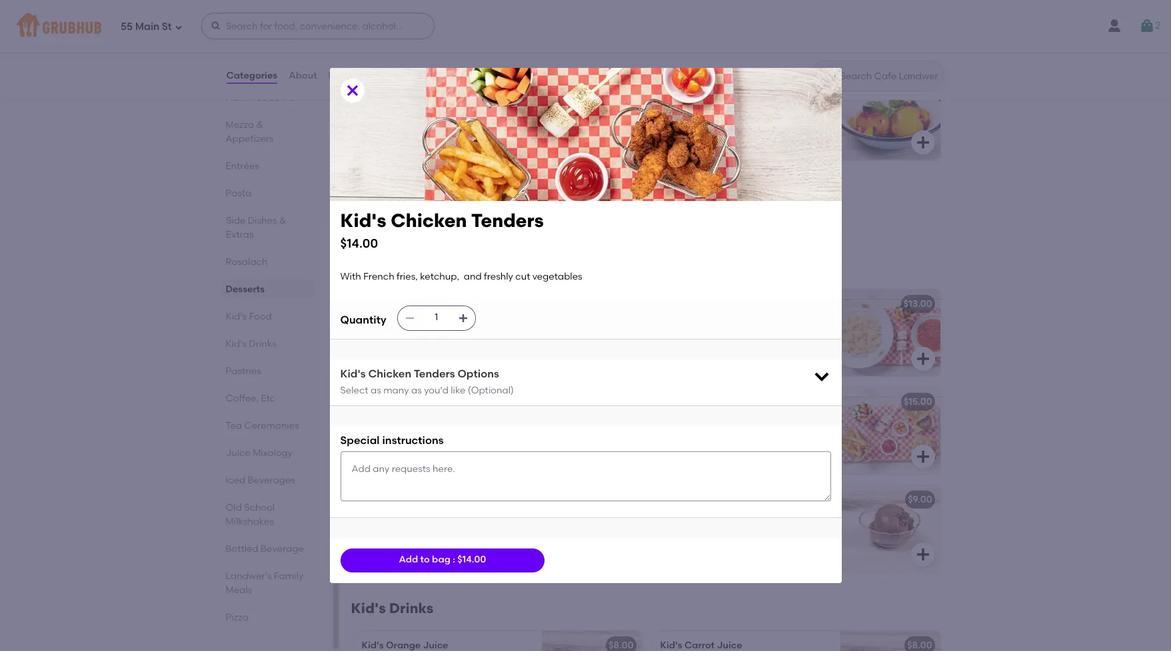 Task type: describe. For each thing, give the bounding box(es) containing it.
1 horizontal spatial kid's food
[[351, 259, 424, 275]]

about button
[[288, 52, 318, 100]]

iced
[[226, 475, 245, 487]]

mezza & appetizers tab
[[226, 118, 309, 146]]

mango for mango perfume (v)
[[660, 82, 692, 93]]

juice for kid's orange juice
[[423, 641, 448, 652]]

kid's inside kid's chicken tenders options select as many as you'd like (optional)
[[340, 368, 366, 380]]

juice mixology tab
[[226, 447, 309, 461]]

scoops)
[[721, 495, 758, 506]]

coffee, etc
[[226, 393, 275, 405]]

55 main st
[[121, 20, 172, 32]]

fried
[[362, 513, 384, 525]]

ice cream scoop (two scoop)
[[362, 180, 500, 191]]

kid's halloumi sticks
[[362, 495, 456, 506]]

ice for ice cream scoop (two scoop)
[[362, 180, 376, 191]]

ice
[[394, 114, 408, 126]]

halloumi
[[386, 495, 427, 506]]

served inside pasta with sauce of your choice: tomato, cream, butter, oil, rosé served with vegetables
[[660, 345, 691, 356]]

pastries tab
[[226, 365, 309, 379]]

tea ceremonies tab
[[226, 419, 309, 433]]

2 vertical spatial tenders
[[426, 397, 461, 408]]

reviews
[[328, 70, 365, 81]]

landwer's for bowls
[[226, 78, 272, 89]]

sticks
[[429, 495, 456, 506]]

many
[[383, 385, 409, 397]]

mini
[[681, 415, 700, 427]]

freshly inside two mini hamburgers in sesame buns with french fries, ketchup and freshly cut vegetables
[[660, 443, 690, 454]]

scoop
[[412, 180, 441, 191]]

$15.00
[[904, 397, 932, 408]]

like
[[451, 385, 466, 397]]

Search Cafe Landwer search field
[[839, 70, 941, 83]]

fries, inside two mini hamburgers in sesame buns with french fries, ketchup and freshly cut vegetables
[[737, 429, 758, 440]]

dessert waffle
[[362, 82, 428, 93]]

with inside mango sorbet with an array of berries
[[725, 101, 744, 112]]

+
[[515, 101, 520, 112]]

juice mixology
[[226, 448, 293, 459]]

cut inside with french fries, ketchup,  and freshly cut vegetables
[[393, 429, 408, 440]]

main
[[135, 20, 159, 32]]

tenders for kid's chicken tenders options
[[414, 368, 455, 380]]

in
[[760, 415, 768, 427]]

vegetables inside "tomato sauce & mozzarella with freshly cut vegetables"
[[410, 331, 460, 342]]

1 vertical spatial $14.00
[[605, 397, 634, 408]]

svg image inside 2 button
[[1139, 18, 1155, 34]]

instructions
[[382, 435, 444, 448]]

pasta tab
[[226, 187, 309, 201]]

drinks inside tab
[[249, 339, 276, 350]]

0 horizontal spatial and
[[464, 272, 482, 283]]

side
[[362, 527, 380, 538]]

kid's food tab
[[226, 310, 309, 324]]

sauce inside pasta with sauce of your choice: tomato, cream, butter, oil, rosé served with vegetables
[[711, 317, 740, 329]]

kid's carrot juice
[[660, 641, 742, 652]]

options
[[458, 368, 499, 380]]

tomato sauce & mozzarella with freshly cut vegetables
[[362, 317, 509, 342]]

kid's pizza
[[362, 299, 410, 310]]

bag
[[432, 555, 450, 566]]

bottled beverage
[[226, 544, 304, 555]]

bottled beverage tab
[[226, 543, 309, 557]]

scoop)
[[467, 180, 500, 191]]

juice inside tab
[[226, 448, 251, 459]]

kid's pasta image
[[840, 290, 940, 377]]

landwer's family meals
[[226, 571, 303, 597]]

iced beverages tab
[[226, 474, 309, 488]]

oil,
[[768, 331, 782, 342]]

$6.00
[[608, 179, 633, 190]]

desserts tab
[[226, 283, 309, 297]]

with inside pasta with sauce of your choice: tomato, cream, butter, oil, rosé served with vegetables
[[694, 345, 713, 356]]

ice for ice cream (2 scoops)
[[660, 495, 674, 506]]

kid's chicken tenders
[[362, 397, 461, 408]]

kid's chicken tenders image
[[542, 388, 642, 475]]

hamburgers
[[702, 415, 757, 427]]

$9.00 for mango perfume (v)
[[908, 82, 932, 93]]

side
[[226, 215, 245, 227]]

pastries
[[226, 366, 261, 377]]

$8.00 for kid's orange juice
[[609, 641, 634, 652]]

kid's halloumi sticks image
[[542, 486, 642, 573]]

55
[[121, 20, 133, 32]]

rosalach tab
[[226, 255, 309, 269]]

choice:
[[775, 317, 810, 329]]

$8.00 for kid's carrot juice
[[907, 641, 932, 652]]

& for side
[[279, 215, 286, 227]]

pasta with sauce of your choice: tomato, cream, butter, oil, rosé served with vegetables
[[660, 317, 810, 356]]

pasta for pasta
[[226, 188, 252, 199]]

1 vertical spatial with french fries, ketchup,  and freshly cut vegetables
[[362, 415, 501, 440]]

1 vertical spatial french
[[385, 415, 416, 427]]

your
[[753, 317, 773, 329]]

tomato,
[[660, 331, 697, 342]]

pizza tab
[[226, 611, 309, 625]]

sorbet
[[694, 101, 723, 112]]

pizza inside "pizza" tab
[[226, 613, 248, 624]]

appetizers
[[226, 133, 274, 145]]

coffee,
[[226, 393, 259, 405]]

tenders for kid's chicken tenders
[[471, 210, 544, 232]]

bottled
[[226, 544, 258, 555]]

old school milkshakes tab
[[226, 501, 309, 529]]

kid's chicken tenders $14.00
[[340, 210, 544, 251]]

0 vertical spatial french
[[363, 272, 394, 283]]

whipped
[[362, 128, 401, 139]]

rosalach
[[226, 257, 268, 268]]

bowls
[[269, 92, 294, 103]]

4
[[362, 101, 367, 112]]

mango sorbet with an array of berries
[[660, 101, 796, 126]]

strawberry
[[438, 128, 486, 139]]

kid's pizza image
[[542, 290, 642, 377]]

1 vertical spatial fries,
[[418, 415, 439, 427]]

0 vertical spatial waffle
[[398, 82, 428, 93]]

st
[[162, 20, 172, 32]]

side dishes & extras
[[226, 215, 286, 241]]

main navigation navigation
[[0, 0, 1171, 52]]

landwer's for meals
[[226, 571, 272, 583]]

select
[[340, 385, 368, 397]]

cut inside "tomato sauce & mozzarella with freshly cut vegetables"
[[393, 331, 408, 342]]

landwer's family meals tab
[[226, 570, 309, 598]]

(2
[[710, 495, 719, 506]]

perfume
[[695, 82, 733, 93]]

kid's
[[660, 397, 682, 408]]

with inside 4 pieces of waffle with chocolate + vanilla ice cream, chocolate syrup, whipped cream, strawberry
[[443, 101, 462, 112]]

side dishes & extras tab
[[226, 214, 309, 242]]

0 vertical spatial with
[[340, 272, 361, 283]]

$13.00 for fried halloumi cheese served with a side of vegetables
[[605, 495, 634, 506]]

0 vertical spatial cream,
[[410, 114, 442, 126]]

kid's orange juice
[[362, 641, 448, 652]]

buns
[[660, 429, 682, 440]]

with inside fried halloumi cheese served with a side of vegetables
[[496, 513, 515, 525]]

$13.00 for tomato sauce & mozzarella with freshly cut vegetables
[[605, 299, 634, 310]]

kid's sliders image
[[840, 388, 940, 475]]

categories button
[[226, 52, 278, 100]]

desserts inside tab
[[226, 284, 265, 295]]

$12.00
[[605, 82, 634, 93]]

categories
[[226, 70, 277, 81]]

4 pieces of waffle with chocolate + vanilla ice cream, chocolate syrup, whipped cream, strawberry
[[362, 101, 520, 139]]

berries
[[660, 114, 691, 126]]

two mini hamburgers in sesame buns with french fries, ketchup and freshly cut vegetables
[[660, 415, 817, 454]]

french
[[706, 429, 735, 440]]

cheese
[[428, 513, 460, 525]]

2
[[1155, 20, 1161, 31]]

butter,
[[736, 331, 765, 342]]



Task type: locate. For each thing, give the bounding box(es) containing it.
0 vertical spatial pizza
[[386, 299, 410, 310]]

of inside mango sorbet with an array of berries
[[787, 101, 796, 112]]

2 horizontal spatial fries,
[[737, 429, 758, 440]]

of inside fried halloumi cheese served with a side of vegetables
[[382, 527, 391, 538]]

1 horizontal spatial juice
[[423, 641, 448, 652]]

with inside pasta with sauce of your choice: tomato, cream, butter, oil, rosé served with vegetables
[[688, 317, 709, 329]]

sauce up cream,
[[711, 317, 740, 329]]

fried halloumi cheese served with a side of vegetables
[[362, 513, 523, 538]]

ketchup, down like
[[441, 415, 481, 427]]

$13.00
[[605, 299, 634, 310], [904, 299, 932, 310], [605, 495, 634, 506]]

pasta up cream,
[[685, 299, 711, 310]]

2 horizontal spatial and
[[799, 429, 817, 440]]

entrées tab
[[226, 159, 309, 173]]

0 horizontal spatial pizza
[[226, 613, 248, 624]]

hummus
[[226, 92, 266, 103]]

ceremonies
[[244, 421, 299, 432]]

of up ice
[[401, 101, 410, 112]]

pasta inside pasta with sauce of your choice: tomato, cream, butter, oil, rosé served with vegetables
[[660, 317, 686, 329]]

0 vertical spatial pasta
[[226, 188, 252, 199]]

juice right orange
[[423, 641, 448, 652]]

drinks up pastries tab
[[249, 339, 276, 350]]

milkshakes
[[226, 517, 274, 528]]

1 horizontal spatial pizza
[[386, 299, 410, 310]]

1 vertical spatial with
[[688, 317, 709, 329]]

coffee, etc tab
[[226, 392, 309, 406]]

0 vertical spatial &
[[256, 119, 263, 131]]

kid's food up kid's pizza
[[351, 259, 424, 275]]

waffle right dessert
[[398, 82, 428, 93]]

freshly up mozzarella
[[484, 272, 513, 283]]

$13.00 for pasta with sauce of your choice: tomato, cream, butter, oil, rosé served with vegetables
[[904, 299, 932, 310]]

$14.00 left the kid's
[[605, 397, 634, 408]]

1 vertical spatial cream
[[676, 495, 708, 506]]

0 vertical spatial drinks
[[249, 339, 276, 350]]

vegetables inside two mini hamburgers in sesame buns with french fries, ketchup and freshly cut vegetables
[[709, 443, 759, 454]]

of right side
[[382, 527, 391, 538]]

1 $8.00 from the left
[[609, 641, 634, 652]]

0 horizontal spatial as
[[371, 385, 381, 397]]

0 vertical spatial tenders
[[471, 210, 544, 232]]

pieces
[[369, 101, 399, 112]]

juice up iced
[[226, 448, 251, 459]]

meals
[[226, 585, 252, 597]]

as
[[371, 385, 381, 397], [411, 385, 422, 397]]

1 vertical spatial served
[[462, 513, 494, 525]]

& inside mezza & appetizers
[[256, 119, 263, 131]]

school
[[244, 503, 275, 514]]

ketchup, up input item quantity number field
[[420, 272, 459, 283]]

2 mango from the top
[[660, 101, 692, 112]]

2 $9.00 from the top
[[908, 495, 932, 506]]

add
[[399, 555, 418, 566]]

1 horizontal spatial &
[[279, 215, 286, 227]]

kid's chicken tenders options select as many as you'd like (optional)
[[340, 368, 514, 397]]

1 as from the left
[[371, 385, 381, 397]]

tenders inside kid's chicken tenders $14.00
[[471, 210, 544, 232]]

1 vertical spatial chicken
[[368, 368, 411, 380]]

mezza & appetizers
[[226, 119, 274, 145]]

entrées
[[226, 161, 259, 172]]

cream left (2
[[676, 495, 708, 506]]

with inside with french fries, ketchup,  and freshly cut vegetables
[[362, 415, 382, 427]]

1 $9.00 from the top
[[908, 82, 932, 93]]

vegetables down 'french' on the bottom of page
[[709, 443, 759, 454]]

landwer's inside landwer's hummus bowls
[[226, 78, 272, 89]]

1 landwer's from the top
[[226, 78, 272, 89]]

1 horizontal spatial with
[[362, 415, 382, 427]]

extras
[[226, 229, 253, 241]]

cream,
[[700, 331, 734, 342]]

& inside side dishes & extras
[[279, 215, 286, 227]]

0 horizontal spatial served
[[462, 513, 494, 525]]

1 vertical spatial kid's drinks
[[351, 601, 434, 617]]

and inside two mini hamburgers in sesame buns with french fries, ketchup and freshly cut vegetables
[[799, 429, 817, 440]]

of inside 4 pieces of waffle with chocolate + vanilla ice cream, chocolate syrup, whipped cream, strawberry
[[401, 101, 410, 112]]

vegetables inside fried halloumi cheese served with a side of vegetables
[[393, 527, 443, 538]]

tenders up you'd
[[414, 368, 455, 380]]

tenders down options
[[426, 397, 461, 408]]

waffle
[[398, 82, 428, 93], [412, 101, 441, 112]]

rosé
[[785, 331, 806, 342]]

kid's food inside tab
[[226, 311, 272, 323]]

vegetables down input item quantity number field
[[410, 331, 460, 342]]

2 as from the left
[[411, 385, 422, 397]]

2 horizontal spatial with
[[688, 317, 709, 329]]

0 horizontal spatial ice
[[362, 180, 376, 191]]

1 horizontal spatial desserts
[[351, 42, 411, 59]]

1 horizontal spatial food
[[389, 259, 424, 275]]

svg image
[[1139, 18, 1155, 34], [616, 135, 632, 151], [616, 449, 632, 465], [915, 547, 931, 563]]

served inside fried halloumi cheese served with a side of vegetables
[[462, 513, 494, 525]]

1 vertical spatial desserts
[[226, 284, 265, 295]]

1 sauce from the left
[[399, 317, 427, 329]]

1 mango from the top
[[660, 82, 692, 93]]

(v)
[[735, 82, 749, 93]]

with up cream,
[[688, 317, 709, 329]]

1 vertical spatial &
[[279, 215, 286, 227]]

kid's drinks tab
[[226, 337, 309, 351]]

mozzarella
[[439, 317, 488, 329]]

cream for scoop
[[378, 180, 409, 191]]

pasta inside tab
[[226, 188, 252, 199]]

0 vertical spatial ice
[[362, 180, 376, 191]]

old
[[226, 503, 242, 514]]

chicken inside kid's chicken tenders $14.00
[[391, 210, 467, 232]]

landwer's inside landwer's family meals
[[226, 571, 272, 583]]

mango inside mango sorbet with an array of berries
[[660, 101, 692, 112]]

of right the array
[[787, 101, 796, 112]]

food up kid's drinks tab
[[249, 311, 272, 323]]

add to bag : $14.00
[[399, 555, 486, 566]]

food inside tab
[[249, 311, 272, 323]]

etc
[[261, 393, 275, 405]]

cream for (2
[[676, 495, 708, 506]]

2 horizontal spatial juice
[[717, 641, 742, 652]]

mango perfume (v)
[[660, 82, 749, 93]]

& for tomato
[[429, 317, 436, 329]]

food up kid's pizza
[[389, 259, 424, 275]]

orange
[[386, 641, 421, 652]]

2 vertical spatial with
[[362, 415, 382, 427]]

halloumi
[[386, 513, 425, 525]]

0 vertical spatial kid's food
[[351, 259, 424, 275]]

kid's drinks up orange
[[351, 601, 434, 617]]

kid's inside kid's chicken tenders $14.00
[[340, 210, 386, 232]]

chicken for kid's chicken tenders
[[391, 210, 467, 232]]

with inside two mini hamburgers in sesame buns with french fries, ketchup and freshly cut vegetables
[[684, 429, 703, 440]]

with left a
[[496, 513, 515, 525]]

drinks up kid's orange juice
[[389, 601, 434, 617]]

vanilla
[[362, 114, 392, 126]]

1 vertical spatial drinks
[[389, 601, 434, 617]]

juice right carrot
[[717, 641, 742, 652]]

1 vertical spatial landwer's
[[226, 571, 272, 583]]

french up special instructions
[[385, 415, 416, 427]]

to
[[420, 555, 430, 566]]

0 horizontal spatial food
[[249, 311, 272, 323]]

desserts up dessert
[[351, 42, 411, 59]]

with inside "tomato sauce & mozzarella with freshly cut vegetables"
[[490, 317, 509, 329]]

1 horizontal spatial $8.00
[[907, 641, 932, 652]]

2 horizontal spatial &
[[429, 317, 436, 329]]

landwer's up hummus
[[226, 78, 272, 89]]

sliders
[[684, 397, 714, 408]]

0 vertical spatial with french fries, ketchup,  and freshly cut vegetables
[[340, 272, 582, 283]]

cream, down ice
[[403, 128, 435, 139]]

pasta
[[226, 188, 252, 199], [685, 299, 711, 310], [660, 317, 686, 329]]

about
[[289, 70, 317, 81]]

1 vertical spatial tenders
[[414, 368, 455, 380]]

0 vertical spatial landwer's
[[226, 78, 272, 89]]

1 horizontal spatial and
[[483, 415, 501, 427]]

with down cream,
[[694, 345, 713, 356]]

beverages
[[248, 475, 295, 487]]

1 vertical spatial and
[[483, 415, 501, 427]]

tenders inside kid's chicken tenders options select as many as you'd like (optional)
[[414, 368, 455, 380]]

freshly
[[484, 272, 513, 283], [362, 331, 391, 342], [362, 429, 391, 440], [660, 443, 690, 454]]

waffle down dessert waffle
[[412, 101, 441, 112]]

0 vertical spatial and
[[464, 272, 482, 283]]

fries, up instructions
[[418, 415, 439, 427]]

pasta up "tomato,"
[[660, 317, 686, 329]]

with
[[340, 272, 361, 283], [688, 317, 709, 329], [362, 415, 382, 427]]

(optional)
[[468, 385, 514, 397]]

0 vertical spatial $9.00
[[908, 82, 932, 93]]

1 vertical spatial waffle
[[412, 101, 441, 112]]

pasta up side
[[226, 188, 252, 199]]

kid's orange juice image
[[542, 632, 642, 652]]

1 vertical spatial cream,
[[403, 128, 435, 139]]

1 horizontal spatial kid's drinks
[[351, 601, 434, 617]]

landwer's hummus bowls tab
[[226, 77, 309, 105]]

1 horizontal spatial fries,
[[418, 415, 439, 427]]

2 vertical spatial chicken
[[386, 397, 423, 408]]

a
[[517, 513, 523, 525]]

and down sesame
[[799, 429, 817, 440]]

vegetables
[[715, 345, 766, 356]]

0 horizontal spatial kid's food
[[226, 311, 272, 323]]

0 vertical spatial mango
[[660, 82, 692, 93]]

chocolate
[[444, 114, 490, 126]]

0 horizontal spatial sauce
[[399, 317, 427, 329]]

cut inside two mini hamburgers in sesame buns with french fries, ketchup and freshly cut vegetables
[[692, 443, 707, 454]]

1 horizontal spatial drinks
[[389, 601, 434, 617]]

Input item quantity number field
[[422, 306, 451, 330]]

served right cheese
[[462, 513, 494, 525]]

with up quantity
[[340, 272, 361, 283]]

1 horizontal spatial ice
[[660, 495, 674, 506]]

2 sauce from the left
[[711, 317, 740, 329]]

0 vertical spatial served
[[660, 345, 691, 356]]

dessert waffle image
[[542, 73, 642, 160]]

search icon image
[[819, 68, 835, 84]]

pizza up tomato
[[386, 299, 410, 310]]

french up kid's pizza
[[363, 272, 394, 283]]

chicken for kid's chicken tenders options
[[368, 368, 411, 380]]

0 horizontal spatial kid's drinks
[[226, 339, 276, 350]]

waffle inside 4 pieces of waffle with chocolate + vanilla ice cream, chocolate syrup, whipped cream, strawberry
[[412, 101, 441, 112]]

mango perfume (v) image
[[840, 73, 940, 160]]

kid's pasta
[[660, 299, 711, 310]]

0 horizontal spatial $8.00
[[609, 641, 634, 652]]

with left an at the right top
[[725, 101, 744, 112]]

1 vertical spatial mango
[[660, 101, 692, 112]]

0 horizontal spatial cream
[[378, 180, 409, 191]]

tomato
[[362, 317, 396, 329]]

you'd
[[424, 385, 449, 397]]

svg image for $14.00
[[616, 449, 632, 465]]

0 horizontal spatial &
[[256, 119, 263, 131]]

kid's drinks inside tab
[[226, 339, 276, 350]]

pizza
[[386, 299, 410, 310], [226, 613, 248, 624]]

with up special
[[362, 415, 382, 427]]

with french fries, ketchup,  and freshly cut vegetables up mozzarella
[[340, 272, 582, 283]]

ice left (2
[[660, 495, 674, 506]]

2 vertical spatial fries,
[[737, 429, 758, 440]]

freshly down kid's chicken tenders
[[362, 429, 391, 440]]

$9.00
[[908, 82, 932, 93], [908, 495, 932, 506]]

0 vertical spatial cream
[[378, 180, 409, 191]]

reviews button
[[328, 52, 366, 100]]

chicken left you'd
[[386, 397, 423, 408]]

2 horizontal spatial $14.00
[[605, 397, 634, 408]]

mango for mango sorbet with an array of berries
[[660, 101, 692, 112]]

1 vertical spatial food
[[249, 311, 272, 323]]

with down mini
[[684, 429, 703, 440]]

tea
[[226, 421, 242, 432]]

2 button
[[1139, 14, 1161, 38]]

and up mozzarella
[[464, 272, 482, 283]]

cream left scoop
[[378, 180, 409, 191]]

chicken inside kid's chicken tenders options select as many as you'd like (optional)
[[368, 368, 411, 380]]

kid's sliders
[[660, 397, 714, 408]]

& inside "tomato sauce & mozzarella with freshly cut vegetables"
[[429, 317, 436, 329]]

desserts down rosalach
[[226, 284, 265, 295]]

as left many
[[371, 385, 381, 397]]

1 horizontal spatial cream
[[676, 495, 708, 506]]

chicken down ice cream scoop (two scoop) on the top left
[[391, 210, 467, 232]]

freshly down the buns
[[660, 443, 690, 454]]

with up chocolate
[[443, 101, 462, 112]]

sauce down kid's pizza
[[399, 317, 427, 329]]

2 vertical spatial and
[[799, 429, 817, 440]]

$9.00 for ice cream (2 scoops)
[[908, 495, 932, 506]]

svg image
[[210, 21, 221, 31], [174, 23, 182, 31], [344, 83, 360, 99], [915, 135, 931, 151], [404, 313, 415, 324], [458, 313, 468, 324], [616, 351, 632, 367], [915, 351, 931, 367], [812, 367, 831, 386], [915, 449, 931, 465]]

svg image for $12.00
[[616, 135, 632, 151]]

vegetables up kid's pizza image
[[532, 272, 582, 283]]

0 vertical spatial desserts
[[351, 42, 411, 59]]

0 vertical spatial ketchup,
[[420, 272, 459, 283]]

2 vertical spatial &
[[429, 317, 436, 329]]

as left you'd
[[411, 385, 422, 397]]

$14.00 inside kid's chicken tenders $14.00
[[340, 236, 378, 251]]

chicken up many
[[368, 368, 411, 380]]

2 $8.00 from the left
[[907, 641, 932, 652]]

& right the dishes on the left top of page
[[279, 215, 286, 227]]

freshly down tomato
[[362, 331, 391, 342]]

drinks
[[249, 339, 276, 350], [389, 601, 434, 617]]

pasta for pasta with sauce of your choice: tomato, cream, butter, oil, rosé served with vegetables
[[660, 317, 686, 329]]

juice for kid's carrot juice
[[717, 641, 742, 652]]

1 vertical spatial pasta
[[685, 299, 711, 310]]

0 vertical spatial kid's drinks
[[226, 339, 276, 350]]

of
[[401, 101, 410, 112], [787, 101, 796, 112], [742, 317, 751, 329], [382, 527, 391, 538]]

0 vertical spatial fries,
[[397, 272, 418, 283]]

1 vertical spatial ice
[[660, 495, 674, 506]]

1 horizontal spatial sauce
[[711, 317, 740, 329]]

tenders
[[471, 210, 544, 232], [414, 368, 455, 380], [426, 397, 461, 408]]

ketchup
[[760, 429, 797, 440]]

special
[[340, 435, 380, 448]]

kid's food
[[351, 259, 424, 275], [226, 311, 272, 323]]

$14.00 right :
[[457, 555, 486, 566]]

0 horizontal spatial drinks
[[249, 339, 276, 350]]

kid's food down desserts tab
[[226, 311, 272, 323]]

with right mozzarella
[[490, 317, 509, 329]]

1 horizontal spatial $14.00
[[457, 555, 486, 566]]

& up appetizers
[[256, 119, 263, 131]]

0 horizontal spatial desserts
[[226, 284, 265, 295]]

& left mozzarella
[[429, 317, 436, 329]]

2 vertical spatial $14.00
[[457, 555, 486, 566]]

quantity
[[340, 314, 386, 327]]

:
[[453, 555, 455, 566]]

0 horizontal spatial with
[[340, 272, 361, 283]]

freshly inside "tomato sauce & mozzarella with freshly cut vegetables"
[[362, 331, 391, 342]]

pizza down meals
[[226, 613, 248, 624]]

1 horizontal spatial as
[[411, 385, 422, 397]]

of inside pasta with sauce of your choice: tomato, cream, butter, oil, rosé served with vegetables
[[742, 317, 751, 329]]

0 vertical spatial $14.00
[[340, 236, 378, 251]]

ice cream (2 scoops)
[[660, 495, 758, 506]]

svg image for $9.00
[[915, 547, 931, 563]]

tenders down scoop)
[[471, 210, 544, 232]]

vegetables down kid's chicken tenders
[[410, 429, 460, 440]]

fries, up kid's pizza
[[397, 272, 418, 283]]

ketchup, inside with french fries, ketchup,  and freshly cut vegetables
[[441, 415, 481, 427]]

1 vertical spatial $9.00
[[908, 495, 932, 506]]

0 horizontal spatial $14.00
[[340, 236, 378, 251]]

and down (optional)
[[483, 415, 501, 427]]

1 horizontal spatial served
[[660, 345, 691, 356]]

1 vertical spatial pizza
[[226, 613, 248, 624]]

ice down whipped
[[362, 180, 376, 191]]

served down "tomato,"
[[660, 345, 691, 356]]

with french fries, ketchup,  and freshly cut vegetables down kid's chicken tenders
[[362, 415, 501, 440]]

kid's
[[340, 210, 386, 232], [351, 259, 386, 275], [362, 299, 384, 310], [660, 299, 682, 310], [226, 311, 247, 323], [226, 339, 247, 350], [340, 368, 366, 380], [362, 397, 384, 408], [362, 495, 384, 506], [351, 601, 386, 617], [362, 641, 384, 652], [660, 641, 682, 652]]

0 vertical spatial food
[[389, 259, 424, 275]]

$14.00
[[340, 236, 378, 251], [605, 397, 634, 408], [457, 555, 486, 566]]

landwer's up meals
[[226, 571, 272, 583]]

fries, down hamburgers
[[737, 429, 758, 440]]

kid's carrot juice image
[[840, 632, 940, 652]]

Special instructions text field
[[340, 452, 831, 502]]

ice cream (2 scoops) image
[[840, 486, 940, 573]]

tea ceremonies
[[226, 421, 299, 432]]

dessert
[[362, 82, 396, 93]]

0 horizontal spatial fries,
[[397, 272, 418, 283]]

of up butter,
[[742, 317, 751, 329]]

carrot
[[685, 641, 715, 652]]

1 vertical spatial kid's food
[[226, 311, 272, 323]]

two
[[660, 415, 678, 427]]

cream, right ice
[[410, 114, 442, 126]]

2 vertical spatial pasta
[[660, 317, 686, 329]]

2 landwer's from the top
[[226, 571, 272, 583]]

$14.00 up kid's pizza
[[340, 236, 378, 251]]

0 vertical spatial chicken
[[391, 210, 467, 232]]

array
[[761, 101, 785, 112]]

sauce inside "tomato sauce & mozzarella with freshly cut vegetables"
[[399, 317, 427, 329]]

1 vertical spatial ketchup,
[[441, 415, 481, 427]]

0 horizontal spatial juice
[[226, 448, 251, 459]]

vegetables down halloumi
[[393, 527, 443, 538]]

&
[[256, 119, 263, 131], [279, 215, 286, 227], [429, 317, 436, 329]]

kid's drinks up pastries
[[226, 339, 276, 350]]



Task type: vqa. For each thing, say whether or not it's contained in the screenshot.
right $8.00
yes



